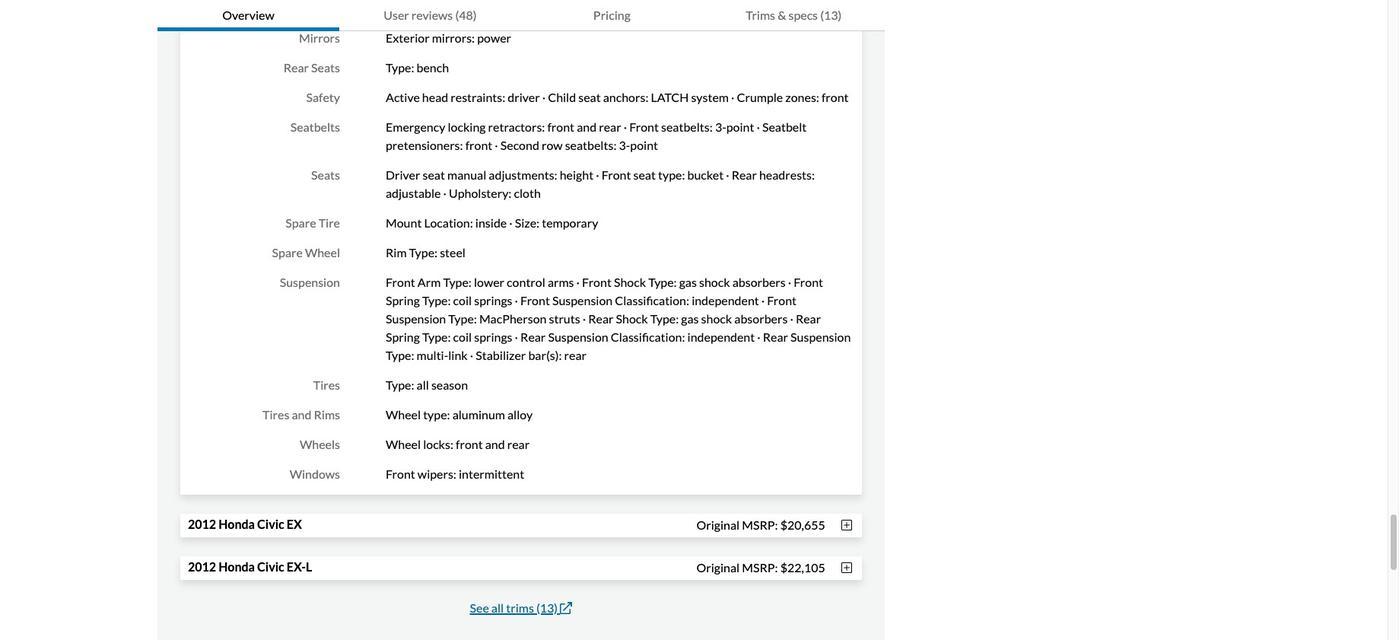 Task type: describe. For each thing, give the bounding box(es) containing it.
alloy
[[508, 407, 533, 422]]

2 coil from the top
[[453, 330, 472, 344]]

rear seats
[[284, 60, 340, 75]]

user reviews (48) tab
[[339, 0, 521, 31]]

tab list containing overview
[[158, 0, 885, 31]]

locking
[[448, 119, 486, 134]]

0 vertical spatial absorbers
[[733, 275, 786, 289]]

civic for ex
[[257, 517, 284, 531]]

original msrp: $22,105
[[697, 560, 826, 574]]

civic for ex-
[[257, 559, 284, 574]]

retractors:
[[488, 119, 545, 134]]

tires and rims
[[263, 407, 340, 422]]

temporary
[[542, 215, 598, 230]]

0 vertical spatial wheel
[[305, 245, 340, 260]]

tires for tires and rims
[[263, 407, 290, 422]]

system
[[691, 90, 729, 104]]

(48)
[[455, 8, 477, 22]]

headlights: auto off
[[386, 1, 493, 15]]

see
[[470, 601, 489, 615]]

steel
[[440, 245, 466, 260]]

driver
[[386, 167, 420, 182]]

bar(s):
[[529, 348, 562, 362]]

auto
[[449, 1, 475, 15]]

1 horizontal spatial 3-
[[715, 119, 727, 134]]

2 vertical spatial rear
[[507, 437, 530, 451]]

1 horizontal spatial seatbelts:
[[661, 119, 713, 134]]

wheel locks: front and rear
[[386, 437, 530, 451]]

1 vertical spatial 3-
[[619, 138, 630, 152]]

external link image
[[560, 602, 572, 614]]

0 vertical spatial shock
[[614, 275, 646, 289]]

spare for spare tire
[[286, 215, 316, 230]]

anchors:
[[603, 90, 649, 104]]

front down locking
[[466, 138, 493, 152]]

2012 honda civic ex
[[188, 517, 302, 531]]

tire
[[319, 215, 340, 230]]

seatbelt
[[763, 119, 807, 134]]

mount location: inside · size: temporary
[[386, 215, 598, 230]]

ex-
[[287, 559, 306, 574]]

wheel for tires and rims
[[386, 407, 421, 422]]

crumple
[[737, 90, 783, 104]]

pricing
[[594, 8, 631, 22]]

inside
[[476, 215, 507, 230]]

1 vertical spatial and
[[292, 407, 312, 422]]

trims & specs (13)
[[746, 8, 842, 22]]

user
[[384, 8, 409, 22]]

trims
[[746, 8, 776, 22]]

exterior
[[386, 30, 430, 45]]

stabilizer
[[476, 348, 526, 362]]

pricing tab
[[521, 0, 703, 31]]

1 coil from the top
[[453, 293, 472, 307]]

zones:
[[786, 90, 820, 104]]

lower
[[474, 275, 505, 289]]

active
[[386, 90, 420, 104]]

headrests:
[[760, 167, 815, 182]]

mount
[[386, 215, 422, 230]]

emergency
[[386, 119, 446, 134]]

1 horizontal spatial seat
[[579, 90, 601, 104]]

rim type: steel
[[386, 245, 466, 260]]

locks:
[[423, 437, 454, 451]]

(13) for trims & specs (13)
[[821, 8, 842, 22]]

2 horizontal spatial seat
[[634, 167, 656, 182]]

rims
[[314, 407, 340, 422]]

all for see
[[492, 601, 504, 615]]

front arm type: lower control arms · front shock type: gas shock absorbers · front spring type: coil springs · front suspension classification: independent · front suspension type: macpherson struts · rear shock type: gas shock absorbers · rear spring type: coil springs · rear suspension classification: independent · rear suspension type: multi-link · stabilizer bar(s): rear
[[386, 275, 851, 362]]

1 horizontal spatial point
[[727, 119, 755, 134]]

front inside driver seat manual adjustments: height · front seat type: bucket · rear headrests: adjustable · upholstery: cloth
[[602, 167, 631, 182]]

front wipers: intermittent
[[386, 467, 525, 481]]

upholstery:
[[449, 186, 512, 200]]

reviews
[[412, 8, 453, 22]]

off
[[478, 1, 493, 15]]

0 horizontal spatial point
[[630, 138, 658, 152]]

link
[[448, 348, 468, 362]]

honda for 2012 honda civic ex
[[219, 517, 255, 531]]

1 spring from the top
[[386, 293, 420, 307]]

pretensioners:
[[386, 138, 463, 152]]

original msrp: $20,655
[[697, 517, 826, 532]]

second
[[501, 138, 540, 152]]

wheels
[[300, 437, 340, 451]]

headlights:
[[386, 1, 447, 15]]

0 vertical spatial classification:
[[615, 293, 690, 307]]

front right zones:
[[822, 90, 849, 104]]

trims
[[506, 601, 534, 615]]

l
[[306, 559, 312, 574]]

struts
[[549, 311, 580, 326]]

trims & specs (13) tab
[[703, 0, 885, 31]]

active head restraints: driver · child seat anchors: latch system · crumple zones: front
[[386, 90, 849, 104]]

head
[[422, 90, 448, 104]]

1 vertical spatial absorbers
[[735, 311, 788, 326]]

cloth
[[514, 186, 541, 200]]

mirrors:
[[432, 30, 475, 45]]

see all trims (13)
[[470, 601, 558, 615]]

see all trims (13) link
[[470, 601, 572, 615]]

safety
[[306, 90, 340, 104]]

size:
[[515, 215, 540, 230]]

specs
[[789, 8, 818, 22]]



Task type: vqa. For each thing, say whether or not it's contained in the screenshot.
4WD corresponding to $31,099
no



Task type: locate. For each thing, give the bounding box(es) containing it.
original
[[697, 517, 740, 532], [697, 560, 740, 574]]

2012 up 2012 honda civic ex-l
[[188, 517, 216, 531]]

civic left ex
[[257, 517, 284, 531]]

$22,105
[[781, 560, 826, 574]]

1 vertical spatial tires
[[263, 407, 290, 422]]

0 horizontal spatial tires
[[263, 407, 290, 422]]

manual
[[448, 167, 487, 182]]

1 vertical spatial shock
[[616, 311, 648, 326]]

1 vertical spatial all
[[492, 601, 504, 615]]

springs down lower
[[474, 293, 513, 307]]

2 original from the top
[[697, 560, 740, 574]]

spare wheel
[[272, 245, 340, 260]]

multi-
[[417, 348, 449, 362]]

rear inside driver seat manual adjustments: height · front seat type: bucket · rear headrests: adjustable · upholstery: cloth
[[732, 167, 757, 182]]

0 vertical spatial shock
[[699, 275, 730, 289]]

child
[[548, 90, 576, 104]]

all left season
[[417, 378, 429, 392]]

0 vertical spatial rear
[[599, 119, 622, 134]]

all right "see"
[[492, 601, 504, 615]]

0 vertical spatial honda
[[219, 517, 255, 531]]

and left "rims"
[[292, 407, 312, 422]]

original down original msrp: $20,655
[[697, 560, 740, 574]]

intermittent
[[459, 467, 525, 481]]

all for type:
[[417, 378, 429, 392]]

control
[[507, 275, 546, 289]]

1 horizontal spatial (13)
[[821, 8, 842, 22]]

original up original msrp: $22,105 at the bottom
[[697, 517, 740, 532]]

1 vertical spatial independent
[[688, 330, 755, 344]]

driver seat manual adjustments: height · front seat type: bucket · rear headrests: adjustable · upholstery: cloth
[[386, 167, 815, 200]]

wheel left locks:
[[386, 437, 421, 451]]

1 vertical spatial spring
[[386, 330, 420, 344]]

spare tire
[[286, 215, 340, 230]]

original for original msrp: $20,655
[[697, 517, 740, 532]]

msrp: up original msrp: $22,105 at the bottom
[[742, 517, 778, 532]]

2 honda from the top
[[219, 559, 255, 574]]

overview
[[222, 8, 275, 22]]

arm
[[418, 275, 441, 289]]

and down active head restraints: driver · child seat anchors: latch system · crumple zones: front
[[577, 119, 597, 134]]

1 2012 from the top
[[188, 517, 216, 531]]

rear
[[284, 60, 309, 75], [732, 167, 757, 182], [588, 311, 614, 326], [796, 311, 821, 326], [521, 330, 546, 344], [763, 330, 789, 344]]

and
[[577, 119, 597, 134], [292, 407, 312, 422], [485, 437, 505, 451]]

classification:
[[615, 293, 690, 307], [611, 330, 685, 344]]

and inside emergency locking retractors: front and rear · front seatbelts: 3-point · seatbelt pretensioners: front · second row seatbelts: 3-point
[[577, 119, 597, 134]]

all
[[417, 378, 429, 392], [492, 601, 504, 615]]

seat right the child
[[579, 90, 601, 104]]

suspension
[[280, 275, 340, 289], [553, 293, 613, 307], [386, 311, 446, 326], [548, 330, 609, 344], [791, 330, 851, 344]]

0 vertical spatial independent
[[692, 293, 759, 307]]

tires
[[313, 378, 340, 392], [263, 407, 290, 422]]

rear inside the front arm type: lower control arms · front shock type: gas shock absorbers · front spring type: coil springs · front suspension classification: independent · front suspension type: macpherson struts · rear shock type: gas shock absorbers · rear spring type: coil springs · rear suspension classification: independent · rear suspension type: multi-link · stabilizer bar(s): rear
[[564, 348, 587, 362]]

type:
[[658, 167, 685, 182], [423, 407, 450, 422]]

row
[[542, 138, 563, 152]]

0 vertical spatial civic
[[257, 517, 284, 531]]

independent
[[692, 293, 759, 307], [688, 330, 755, 344]]

2 horizontal spatial and
[[577, 119, 597, 134]]

honda for 2012 honda civic ex-l
[[219, 559, 255, 574]]

1 civic from the top
[[257, 517, 284, 531]]

2012 honda civic ex-l
[[188, 559, 312, 574]]

plus square image right $22,105
[[839, 562, 855, 574]]

plus square image right '$20,655' in the bottom right of the page
[[839, 519, 855, 531]]

spare down "spare tire"
[[272, 245, 303, 260]]

height
[[560, 167, 594, 182]]

wipers:
[[418, 467, 457, 481]]

0 horizontal spatial all
[[417, 378, 429, 392]]

aluminum
[[453, 407, 505, 422]]

type: inside driver seat manual adjustments: height · front seat type: bucket · rear headrests: adjustable · upholstery: cloth
[[658, 167, 685, 182]]

tires left "rims"
[[263, 407, 290, 422]]

0 horizontal spatial type:
[[423, 407, 450, 422]]

0 vertical spatial msrp:
[[742, 517, 778, 532]]

0 horizontal spatial and
[[292, 407, 312, 422]]

1 vertical spatial wheel
[[386, 407, 421, 422]]

0 vertical spatial original
[[697, 517, 740, 532]]

2 springs from the top
[[474, 330, 513, 344]]

0 vertical spatial tires
[[313, 378, 340, 392]]

1 horizontal spatial rear
[[564, 348, 587, 362]]

wheel for wheels
[[386, 437, 421, 451]]

1 vertical spatial seats
[[311, 167, 340, 182]]

1 vertical spatial honda
[[219, 559, 255, 574]]

front
[[822, 90, 849, 104], [548, 119, 575, 134], [466, 138, 493, 152], [456, 437, 483, 451]]

rear down active head restraints: driver · child seat anchors: latch system · crumple zones: front
[[599, 119, 622, 134]]

1 horizontal spatial all
[[492, 601, 504, 615]]

shock right arms
[[614, 275, 646, 289]]

2012 down the 2012 honda civic ex
[[188, 559, 216, 574]]

1 honda from the top
[[219, 517, 255, 531]]

(13) left external link icon
[[537, 601, 558, 615]]

2 seats from the top
[[311, 167, 340, 182]]

&
[[778, 8, 787, 22]]

1 vertical spatial 2012
[[188, 559, 216, 574]]

driver
[[508, 90, 540, 104]]

msrp: down original msrp: $20,655
[[742, 560, 778, 574]]

0 vertical spatial plus square image
[[839, 519, 855, 531]]

type: left bucket
[[658, 167, 685, 182]]

tab list
[[158, 0, 885, 31]]

1 horizontal spatial and
[[485, 437, 505, 451]]

plus square image
[[839, 519, 855, 531], [839, 562, 855, 574]]

msrp: for $20,655
[[742, 517, 778, 532]]

latch
[[651, 90, 689, 104]]

msrp:
[[742, 517, 778, 532], [742, 560, 778, 574]]

0 vertical spatial and
[[577, 119, 597, 134]]

type: bench
[[386, 60, 449, 75]]

2 civic from the top
[[257, 559, 284, 574]]

1 vertical spatial rear
[[564, 348, 587, 362]]

front up row
[[548, 119, 575, 134]]

shock
[[614, 275, 646, 289], [616, 311, 648, 326]]

2012 for 2012 honda civic ex-l
[[188, 559, 216, 574]]

honda up 2012 honda civic ex-l
[[219, 517, 255, 531]]

1 vertical spatial shock
[[701, 311, 732, 326]]

1 plus square image from the top
[[839, 519, 855, 531]]

1 vertical spatial spare
[[272, 245, 303, 260]]

(13) inside tab
[[821, 8, 842, 22]]

seat left bucket
[[634, 167, 656, 182]]

0 vertical spatial seats
[[311, 60, 340, 75]]

macpherson
[[479, 311, 547, 326]]

original for original msrp: $22,105
[[697, 560, 740, 574]]

mirrors
[[299, 30, 340, 45]]

1 vertical spatial point
[[630, 138, 658, 152]]

0 vertical spatial coil
[[453, 293, 472, 307]]

1 seats from the top
[[311, 60, 340, 75]]

1 vertical spatial type:
[[423, 407, 450, 422]]

1 horizontal spatial type:
[[658, 167, 685, 182]]

overview tab
[[158, 0, 339, 31]]

2 spring from the top
[[386, 330, 420, 344]]

point down anchors:
[[630, 138, 658, 152]]

1 vertical spatial civic
[[257, 559, 284, 574]]

1 original from the top
[[697, 517, 740, 532]]

wheel type: aluminum alloy
[[386, 407, 533, 422]]

0 horizontal spatial (13)
[[537, 601, 558, 615]]

front inside emergency locking retractors: front and rear · front seatbelts: 3-point · seatbelt pretensioners: front · second row seatbelts: 3-point
[[630, 119, 659, 134]]

emergency locking retractors: front and rear · front seatbelts: 3-point · seatbelt pretensioners: front · second row seatbelts: 3-point
[[386, 119, 807, 152]]

2 plus square image from the top
[[839, 562, 855, 574]]

seats up tire
[[311, 167, 340, 182]]

0 vertical spatial type:
[[658, 167, 685, 182]]

wheel down tire
[[305, 245, 340, 260]]

0 vertical spatial springs
[[474, 293, 513, 307]]

bench
[[417, 60, 449, 75]]

0 vertical spatial seatbelts:
[[661, 119, 713, 134]]

plus square image for $20,655
[[839, 519, 855, 531]]

point down crumple
[[727, 119, 755, 134]]

user reviews (48)
[[384, 8, 477, 22]]

1 vertical spatial msrp:
[[742, 560, 778, 574]]

0 horizontal spatial 3-
[[619, 138, 630, 152]]

rear inside emergency locking retractors: front and rear · front seatbelts: 3-point · seatbelt pretensioners: front · second row seatbelts: 3-point
[[599, 119, 622, 134]]

spring down arm
[[386, 293, 420, 307]]

0 vertical spatial spare
[[286, 215, 316, 230]]

2 vertical spatial and
[[485, 437, 505, 451]]

location:
[[424, 215, 473, 230]]

0 vertical spatial 2012
[[188, 517, 216, 531]]

gas
[[679, 275, 697, 289], [681, 311, 699, 326]]

springs up stabilizer
[[474, 330, 513, 344]]

coil
[[453, 293, 472, 307], [453, 330, 472, 344]]

1 vertical spatial springs
[[474, 330, 513, 344]]

adjustments:
[[489, 167, 558, 182]]

(13)
[[821, 8, 842, 22], [537, 601, 558, 615]]

adjustable
[[386, 186, 441, 200]]

1 vertical spatial gas
[[681, 311, 699, 326]]

power
[[477, 30, 511, 45]]

1 springs from the top
[[474, 293, 513, 307]]

0 vertical spatial gas
[[679, 275, 697, 289]]

3- up driver seat manual adjustments: height · front seat type: bucket · rear headrests: adjustable · upholstery: cloth
[[619, 138, 630, 152]]

seatbelts: up height
[[565, 138, 617, 152]]

1 horizontal spatial tires
[[313, 378, 340, 392]]

civic left the ex-
[[257, 559, 284, 574]]

2012 for 2012 honda civic ex
[[188, 517, 216, 531]]

tires up "rims"
[[313, 378, 340, 392]]

restraints:
[[451, 90, 506, 104]]

seats up safety
[[311, 60, 340, 75]]

tires for tires
[[313, 378, 340, 392]]

0 vertical spatial (13)
[[821, 8, 842, 22]]

spring
[[386, 293, 420, 307], [386, 330, 420, 344]]

(13) right the specs
[[821, 8, 842, 22]]

honda
[[219, 517, 255, 531], [219, 559, 255, 574]]

msrp: for $22,105
[[742, 560, 778, 574]]

1 vertical spatial plus square image
[[839, 562, 855, 574]]

and up intermittent
[[485, 437, 505, 451]]

1 vertical spatial coil
[[453, 330, 472, 344]]

0 horizontal spatial seat
[[423, 167, 445, 182]]

1 vertical spatial seatbelts:
[[565, 138, 617, 152]]

0 vertical spatial spring
[[386, 293, 420, 307]]

plus square image for $22,105
[[839, 562, 855, 574]]

·
[[542, 90, 546, 104], [731, 90, 735, 104], [624, 119, 627, 134], [757, 119, 760, 134], [495, 138, 498, 152], [596, 167, 599, 182], [726, 167, 730, 182], [443, 186, 447, 200], [509, 215, 513, 230], [577, 275, 580, 289], [788, 275, 792, 289], [515, 293, 518, 307], [762, 293, 765, 307], [583, 311, 586, 326], [790, 311, 794, 326], [515, 330, 518, 344], [758, 330, 761, 344], [470, 348, 474, 362]]

wheel
[[305, 245, 340, 260], [386, 407, 421, 422], [386, 437, 421, 451]]

front right locks:
[[456, 437, 483, 451]]

seatbelts
[[291, 119, 340, 134]]

2 horizontal spatial rear
[[599, 119, 622, 134]]

rear right bar(s): at bottom left
[[564, 348, 587, 362]]

0 vertical spatial all
[[417, 378, 429, 392]]

wheel down type: all season
[[386, 407, 421, 422]]

0 horizontal spatial seatbelts:
[[565, 138, 617, 152]]

1 vertical spatial original
[[697, 560, 740, 574]]

type: all season
[[386, 378, 468, 392]]

1 vertical spatial (13)
[[537, 601, 558, 615]]

1 vertical spatial classification:
[[611, 330, 685, 344]]

coil up link on the bottom of page
[[453, 330, 472, 344]]

2 2012 from the top
[[188, 559, 216, 574]]

1 msrp: from the top
[[742, 517, 778, 532]]

seat up adjustable
[[423, 167, 445, 182]]

spring up multi-
[[386, 330, 420, 344]]

(13) for see all trims (13)
[[537, 601, 558, 615]]

3- down system
[[715, 119, 727, 134]]

shock right the struts
[[616, 311, 648, 326]]

absorbers
[[733, 275, 786, 289], [735, 311, 788, 326]]

0 vertical spatial point
[[727, 119, 755, 134]]

spare left tire
[[286, 215, 316, 230]]

spare for spare wheel
[[272, 245, 303, 260]]

rim
[[386, 245, 407, 260]]

exterior mirrors: power
[[386, 30, 511, 45]]

seatbelts: down latch
[[661, 119, 713, 134]]

bucket
[[688, 167, 724, 182]]

rear down the alloy
[[507, 437, 530, 451]]

honda down the 2012 honda civic ex
[[219, 559, 255, 574]]

0 horizontal spatial rear
[[507, 437, 530, 451]]

type: up locks:
[[423, 407, 450, 422]]

arms
[[548, 275, 574, 289]]

0 vertical spatial 3-
[[715, 119, 727, 134]]

coil down steel
[[453, 293, 472, 307]]

windows
[[290, 467, 340, 481]]

2 msrp: from the top
[[742, 560, 778, 574]]

$20,655
[[781, 517, 826, 532]]

2 vertical spatial wheel
[[386, 437, 421, 451]]

ex
[[287, 517, 302, 531]]



